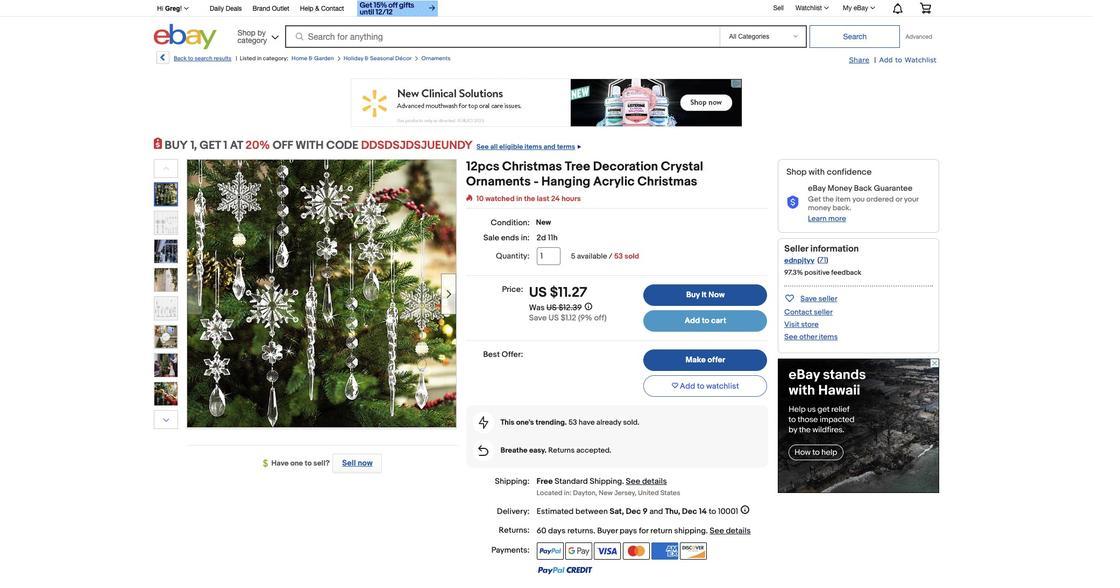 Task type: vqa. For each thing, say whether or not it's contained in the screenshot.
"buy it now" LINK
yes



Task type: locate. For each thing, give the bounding box(es) containing it.
seller down save seller
[[814, 308, 833, 317]]

us left "$1.12"
[[549, 313, 559, 323]]

shop left by
[[238, 28, 256, 37]]

it
[[702, 290, 707, 300]]

add for add to watchlist
[[680, 381, 696, 392]]

sale ends in:
[[484, 233, 530, 243]]

sell left watchlist link
[[774, 4, 784, 12]]

advanced
[[906, 33, 933, 40]]

crystal
[[661, 159, 704, 174]]

0 horizontal spatial save
[[529, 313, 547, 323]]

add right share
[[880, 55, 893, 64]]

1 horizontal spatial the
[[823, 195, 834, 204]]

save up contact seller link
[[801, 294, 817, 304]]

0 vertical spatial 53
[[615, 252, 623, 261]]

make offer link
[[644, 350, 768, 371]]

0 vertical spatial in:
[[521, 233, 530, 243]]

outlet
[[272, 5, 289, 12]]

in inside us $11.27 main content
[[517, 194, 523, 203]]

0 vertical spatial watchlist
[[796, 4, 822, 12]]

get an extra 15% off image
[[357, 1, 438, 17]]

ebay up the get
[[808, 184, 826, 194]]

0 horizontal spatial details
[[642, 477, 667, 487]]

shop inside shop by category
[[238, 28, 256, 37]]

see down the 10001
[[710, 526, 724, 536]]

watchlist right sell link
[[796, 4, 822, 12]]

60 days returns . buyer pays for return shipping . see details
[[537, 526, 751, 536]]

0 horizontal spatial watchlist
[[796, 4, 822, 12]]

1 vertical spatial save
[[529, 313, 547, 323]]

0 horizontal spatial sell
[[342, 459, 356, 469]]

details up united
[[642, 477, 667, 487]]

1 vertical spatial new
[[599, 489, 613, 498]]

$1.12
[[561, 313, 577, 323]]

shop left with
[[787, 167, 807, 178]]

ebay right my
[[854, 4, 869, 12]]

ebay money back guarantee get the item you ordered or your money back. learn more
[[808, 184, 919, 223]]

items right "eligible"
[[525, 143, 542, 151]]

0 vertical spatial in
[[257, 55, 262, 62]]

ornaments up "watched"
[[466, 174, 531, 189]]

see left all
[[477, 143, 489, 151]]

in: right ends
[[521, 233, 530, 243]]

save seller
[[801, 294, 838, 304]]

brand
[[253, 5, 270, 12]]

now
[[709, 290, 725, 300]]

1 vertical spatial and
[[650, 507, 664, 517]]

sell inside account navigation
[[774, 4, 784, 12]]

visit
[[785, 320, 800, 329]]

all
[[491, 143, 498, 151]]

christmas down see all eligible items and terms
[[502, 159, 562, 174]]

0 horizontal spatial items
[[525, 143, 542, 151]]

my ebay link
[[838, 2, 881, 15]]

0 horizontal spatial contact
[[321, 5, 344, 12]]

1 vertical spatial ebay
[[808, 184, 826, 194]]

1 vertical spatial watchlist
[[905, 55, 937, 64]]

53 right /
[[615, 252, 623, 261]]

& right holiday
[[365, 55, 369, 62]]

back to search results
[[174, 55, 232, 62]]

save inside save seller button
[[801, 294, 817, 304]]

0 vertical spatial contact
[[321, 5, 344, 12]]

sale
[[484, 233, 500, 243]]

1 horizontal spatial ornaments
[[466, 174, 531, 189]]

0 horizontal spatial dec
[[626, 507, 641, 517]]

decoration
[[593, 159, 658, 174]]

1 vertical spatial shop
[[787, 167, 807, 178]]

christmas right acrylic
[[638, 174, 698, 189]]

and right 9
[[650, 507, 664, 517]]

1 horizontal spatial sell
[[774, 4, 784, 12]]

1 horizontal spatial &
[[315, 5, 320, 12]]

add down buy
[[685, 316, 700, 326]]

1 vertical spatial add
[[685, 316, 700, 326]]

advertisement region
[[351, 79, 743, 127], [778, 359, 940, 494]]

& for seasonal
[[365, 55, 369, 62]]

with details__icon image for breathe easy.
[[479, 446, 489, 456]]

0 horizontal spatial 53
[[569, 418, 577, 427]]

buyer
[[598, 526, 618, 536]]

0 vertical spatial save
[[801, 294, 817, 304]]

add for add to cart
[[685, 316, 700, 326]]

1 horizontal spatial |
[[875, 55, 877, 65]]

save us $1.12 (9% off)
[[529, 313, 607, 323]]

new down shipping
[[599, 489, 613, 498]]

shipping
[[675, 526, 706, 536]]

master card image
[[623, 543, 650, 560]]

1 vertical spatial with details__icon image
[[479, 417, 489, 430]]

google pay image
[[566, 543, 593, 560]]

sell now link
[[330, 454, 382, 473]]

dec left 9
[[626, 507, 641, 517]]

picture 1 of 11 image
[[155, 184, 177, 206]]

terms
[[557, 143, 576, 151]]

and left terms
[[544, 143, 556, 151]]

1 vertical spatial 53
[[569, 418, 577, 427]]

back up you
[[854, 184, 873, 194]]

seller inside contact seller visit store see other items
[[814, 308, 833, 317]]

0 horizontal spatial new
[[536, 218, 551, 227]]

. left 'buyer'
[[594, 526, 596, 536]]

easy.
[[529, 446, 547, 455]]

1 vertical spatial seller
[[814, 308, 833, 317]]

ebay inside ebay money back guarantee get the item you ordered or your money back. learn more
[[808, 184, 826, 194]]

1 vertical spatial contact
[[785, 308, 813, 317]]

with details__icon image left breathe
[[479, 446, 489, 456]]

sell for sell
[[774, 4, 784, 12]]

paypal image
[[537, 543, 564, 560]]

1 horizontal spatial ebay
[[854, 4, 869, 12]]

in right "watched"
[[517, 194, 523, 203]]

1 horizontal spatial .
[[622, 477, 624, 487]]

back
[[174, 55, 187, 62], [854, 184, 873, 194]]

2d
[[537, 233, 546, 243]]

learn
[[808, 214, 827, 223]]

save
[[801, 294, 817, 304], [529, 313, 547, 323]]

daily deals
[[210, 5, 242, 12]]

dec left 14
[[682, 507, 698, 517]]

0 horizontal spatial |
[[236, 55, 237, 62]]

return
[[651, 526, 673, 536]]

items right other
[[819, 333, 838, 342]]

picture 3 of 11 image
[[154, 240, 178, 263]]

see details link up united
[[626, 477, 667, 487]]

1 horizontal spatial see details link
[[710, 526, 751, 536]]

details down the 10001
[[726, 526, 751, 536]]

visit store link
[[785, 320, 819, 329]]

seller for contact
[[814, 308, 833, 317]]

1 horizontal spatial shop
[[787, 167, 807, 178]]

add inside button
[[680, 381, 696, 392]]

1 horizontal spatial contact
[[785, 308, 813, 317]]

1 horizontal spatial in
[[517, 194, 523, 203]]

deals
[[226, 5, 242, 12]]

ornaments right décor
[[422, 55, 451, 62]]

shop with confidence
[[787, 167, 872, 178]]

& right home
[[309, 55, 313, 62]]

2 horizontal spatial &
[[365, 55, 369, 62]]

items inside contact seller visit store see other items
[[819, 333, 838, 342]]

with details__icon image
[[787, 196, 800, 209], [479, 417, 489, 430], [479, 446, 489, 456]]

0 horizontal spatial in:
[[521, 233, 530, 243]]

picture 8 of 11 image
[[154, 383, 178, 406]]

contact inside contact seller visit store see other items
[[785, 308, 813, 317]]

see down visit
[[785, 333, 798, 342]]

1 vertical spatial details
[[726, 526, 751, 536]]

None submit
[[810, 25, 901, 48]]

us for was
[[547, 303, 557, 313]]

53 for have
[[569, 418, 577, 427]]

this
[[501, 418, 515, 427]]

0 vertical spatial seller
[[819, 294, 838, 304]]

free
[[537, 477, 553, 487]]

1 vertical spatial in
[[517, 194, 523, 203]]

the left the "last"
[[524, 194, 536, 203]]

| left the listed
[[236, 55, 237, 62]]

12pcs
[[466, 159, 500, 174]]

standard
[[555, 477, 588, 487]]

buy
[[165, 139, 188, 153]]

add down make
[[680, 381, 696, 392]]

. up jersey,
[[622, 477, 624, 487]]

ends
[[501, 233, 519, 243]]

0 horizontal spatial shop
[[238, 28, 256, 37]]

0 vertical spatial advertisement region
[[351, 79, 743, 127]]

best
[[483, 350, 500, 360]]

brand outlet link
[[253, 3, 289, 15]]

1 horizontal spatial dec
[[682, 507, 698, 517]]

1 vertical spatial advertisement region
[[778, 359, 940, 494]]

learn more link
[[808, 214, 847, 223]]

& inside account navigation
[[315, 5, 320, 12]]

1 horizontal spatial in:
[[564, 489, 572, 498]]

with
[[296, 139, 324, 153]]

with details__icon image left this
[[479, 417, 489, 430]]

0 horizontal spatial ornaments
[[422, 55, 451, 62]]

item
[[836, 195, 851, 204]]

to inside button
[[697, 381, 705, 392]]

0 horizontal spatial the
[[524, 194, 536, 203]]

0 horizontal spatial back
[[174, 55, 187, 62]]

1 vertical spatial items
[[819, 333, 838, 342]]

2 vertical spatial add
[[680, 381, 696, 392]]

1 vertical spatial ornaments
[[466, 174, 531, 189]]

53
[[615, 252, 623, 261], [569, 418, 577, 427]]

american express image
[[652, 543, 679, 560]]

0 horizontal spatial and
[[544, 143, 556, 151]]

& for contact
[[315, 5, 320, 12]]

2 dec from the left
[[682, 507, 698, 517]]

the right the get
[[823, 195, 834, 204]]

us for save
[[549, 313, 559, 323]]

save seller button
[[785, 292, 838, 305]]

returns
[[549, 446, 575, 455]]

1 horizontal spatial and
[[650, 507, 664, 517]]

0 horizontal spatial advertisement region
[[351, 79, 743, 127]]

0 vertical spatial add
[[880, 55, 893, 64]]

to left watchlist
[[697, 381, 705, 392]]

. down 14
[[706, 526, 708, 536]]

0 vertical spatial sell
[[774, 4, 784, 12]]

buy
[[687, 290, 700, 300]]

save inside us $11.27 main content
[[529, 313, 547, 323]]

my ebay
[[843, 4, 869, 12]]

contact up visit store link
[[785, 308, 813, 317]]

share
[[849, 55, 870, 64]]

share button
[[849, 55, 870, 65]]

1 vertical spatial sell
[[342, 459, 356, 469]]

0 vertical spatial shop
[[238, 28, 256, 37]]

sell left now
[[342, 459, 356, 469]]

dec
[[626, 507, 641, 517], [682, 507, 698, 517]]

12pcs christmas tree decoration crystal ornaments - hanging acrylic christmas - picture 1 of 11 image
[[187, 159, 456, 428]]

1 horizontal spatial items
[[819, 333, 838, 342]]

us right was
[[547, 303, 557, 313]]

with details__icon image left the get
[[787, 196, 800, 209]]

category
[[238, 36, 267, 44]]

contact
[[321, 5, 344, 12], [785, 308, 813, 317]]

0 vertical spatial with details__icon image
[[787, 196, 800, 209]]

visa image
[[594, 543, 621, 560]]

0 horizontal spatial see details link
[[626, 477, 667, 487]]

0 horizontal spatial christmas
[[502, 159, 562, 174]]

dayton,
[[573, 489, 598, 498]]

seller up contact seller link
[[819, 294, 838, 304]]

53 left have
[[569, 418, 577, 427]]

| right share button
[[875, 55, 877, 65]]

see inside contact seller visit store see other items
[[785, 333, 798, 342]]

1 vertical spatial back
[[854, 184, 873, 194]]

0 vertical spatial see details link
[[626, 477, 667, 487]]

1 horizontal spatial back
[[854, 184, 873, 194]]

quantity:
[[496, 251, 530, 262]]

contact right 'help'
[[321, 5, 344, 12]]

2 vertical spatial with details__icon image
[[479, 446, 489, 456]]

watchlist inside share | add to watchlist
[[905, 55, 937, 64]]

code
[[326, 139, 359, 153]]

1 horizontal spatial 53
[[615, 252, 623, 261]]

1 vertical spatial see details link
[[710, 526, 751, 536]]

or
[[896, 195, 903, 204]]

your
[[904, 195, 919, 204]]

in
[[257, 55, 262, 62], [517, 194, 523, 203]]

0 vertical spatial ebay
[[854, 4, 869, 12]]

1 horizontal spatial save
[[801, 294, 817, 304]]

in: down standard
[[564, 489, 572, 498]]

seller inside button
[[819, 294, 838, 304]]

jersey,
[[615, 489, 637, 498]]

back left search
[[174, 55, 187, 62]]

offer:
[[502, 350, 523, 360]]

in right the listed
[[257, 55, 262, 62]]

ddsdsjdsjueundy
[[361, 139, 473, 153]]

paypal credit image
[[537, 567, 593, 575]]

11h
[[548, 233, 558, 243]]

(9%
[[578, 313, 593, 323]]

see details link
[[626, 477, 667, 487], [710, 526, 751, 536]]

add to watchlist button
[[644, 376, 768, 397]]

watchlist down advanced
[[905, 55, 937, 64]]

eligible
[[500, 143, 523, 151]]

1 horizontal spatial new
[[599, 489, 613, 498]]

1 horizontal spatial christmas
[[638, 174, 698, 189]]

at
[[230, 139, 243, 153]]

& right 'help'
[[315, 5, 320, 12]]

1 horizontal spatial watchlist
[[905, 55, 937, 64]]

picture 6 of 11 image
[[154, 326, 178, 349]]

1 horizontal spatial advertisement region
[[778, 359, 940, 494]]

0 horizontal spatial &
[[309, 55, 313, 62]]

picture 4 of 11 image
[[154, 269, 178, 292]]

save left "$1.12"
[[529, 313, 547, 323]]

for
[[639, 526, 649, 536]]

already
[[597, 418, 622, 427]]

to down advanced link
[[896, 55, 903, 64]]

see details link down the 10001
[[710, 526, 751, 536]]

and inside us $11.27 main content
[[650, 507, 664, 517]]

breathe
[[501, 446, 528, 455]]

now
[[358, 459, 373, 469]]

0 horizontal spatial in
[[257, 55, 262, 62]]

guarantee
[[874, 184, 913, 194]]

0 horizontal spatial ebay
[[808, 184, 826, 194]]

2 the from the left
[[823, 195, 834, 204]]

new up 2d
[[536, 218, 551, 227]]

0 vertical spatial ornaments
[[422, 55, 451, 62]]

1 the from the left
[[524, 194, 536, 203]]

shop for shop with confidence
[[787, 167, 807, 178]]

53 for sold
[[615, 252, 623, 261]]

71 link
[[820, 256, 827, 265]]

add
[[880, 55, 893, 64], [685, 316, 700, 326], [680, 381, 696, 392]]

.
[[622, 477, 624, 487], [594, 526, 596, 536], [706, 526, 708, 536]]

sell
[[774, 4, 784, 12], [342, 459, 356, 469]]

ednpjtyy link
[[785, 256, 815, 265]]



Task type: describe. For each thing, give the bounding box(es) containing it.
5 available / 53 sold
[[571, 252, 640, 261]]

ebay inside the 'my ebay' link
[[854, 4, 869, 12]]

returns
[[568, 526, 594, 536]]

/
[[609, 252, 613, 261]]

1 horizontal spatial details
[[726, 526, 751, 536]]

Search for anything text field
[[287, 26, 718, 47]]

sat,
[[610, 507, 624, 517]]

back.
[[833, 203, 852, 213]]

2 horizontal spatial .
[[706, 526, 708, 536]]

watchlist
[[707, 381, 740, 392]]

dollar sign image
[[263, 460, 272, 468]]

to left search
[[188, 55, 193, 62]]

home & garden
[[292, 55, 334, 62]]

0 vertical spatial and
[[544, 143, 556, 151]]

results
[[214, 55, 232, 62]]

positive
[[805, 269, 830, 277]]

ednpjtyy
[[785, 256, 815, 265]]

0 horizontal spatial .
[[594, 526, 596, 536]]

other
[[800, 333, 818, 342]]

seller for save
[[819, 294, 838, 304]]

save for save us $1.12 (9% off)
[[529, 313, 547, 323]]

search
[[195, 55, 212, 62]]

)
[[827, 256, 829, 265]]

& for garden
[[309, 55, 313, 62]]

last
[[537, 194, 550, 203]]

offer
[[708, 355, 726, 365]]

seller information ednpjtyy ( 71 ) 97.3% positive feedback
[[785, 244, 862, 277]]

returns:
[[499, 526, 530, 536]]

24
[[551, 194, 560, 203]]

0 vertical spatial new
[[536, 218, 551, 227]]

delivery:
[[497, 507, 530, 517]]

days
[[548, 526, 566, 536]]

category:
[[263, 55, 289, 62]]

to right 14
[[709, 507, 717, 517]]

the inside ebay money back guarantee get the item you ordered or your money back. learn more
[[823, 195, 834, 204]]

contact seller visit store see other items
[[785, 308, 838, 342]]

cart
[[712, 316, 727, 326]]

hi greg !
[[157, 5, 182, 12]]

share | add to watchlist
[[849, 55, 937, 65]]

add to cart
[[685, 316, 727, 326]]

located
[[537, 489, 563, 498]]

seller
[[785, 244, 809, 255]]

0 vertical spatial details
[[642, 477, 667, 487]]

1 dec from the left
[[626, 507, 641, 517]]

the inside us $11.27 main content
[[524, 194, 536, 203]]

sell for sell now
[[342, 459, 356, 469]]

with details__icon image for this one's trending.
[[479, 417, 489, 430]]

10
[[477, 194, 484, 203]]

12pcs christmas tree decoration crystal ornaments - hanging acrylic christmas
[[466, 159, 704, 189]]

between
[[576, 507, 608, 517]]

in for watched
[[517, 194, 523, 203]]

buy it now link
[[644, 285, 768, 306]]

shipping
[[590, 477, 622, 487]]

picture 2 of 11 image
[[154, 212, 178, 235]]

ornaments inside '12pcs christmas tree decoration crystal ornaments - hanging acrylic christmas'
[[466, 174, 531, 189]]

condition:
[[491, 218, 530, 228]]

watchlist inside account navigation
[[796, 4, 822, 12]]

0 vertical spatial back
[[174, 55, 187, 62]]

to inside share | add to watchlist
[[896, 55, 903, 64]]

!
[[180, 5, 182, 12]]

see up jersey,
[[626, 477, 641, 487]]

shop for shop by category
[[238, 28, 256, 37]]

sold.
[[623, 418, 640, 427]]

united
[[638, 489, 659, 498]]

get
[[808, 195, 822, 204]]

us up was
[[529, 285, 547, 301]]

picture 5 of 11 image
[[154, 297, 178, 320]]

| listed in category:
[[236, 55, 289, 62]]

help & contact link
[[300, 3, 344, 15]]

Quantity: text field
[[537, 248, 561, 265]]

to left cart
[[702, 316, 710, 326]]

holiday & seasonal décor
[[344, 55, 412, 62]]

picture 7 of 11 image
[[154, 354, 178, 377]]

price:
[[502, 285, 523, 295]]

ornaments link
[[422, 55, 451, 62]]

available
[[577, 252, 608, 261]]

sell now
[[342, 459, 373, 469]]

see other items link
[[785, 333, 838, 342]]

in for listed
[[257, 55, 262, 62]]

account navigation
[[151, 0, 940, 18]]

get
[[200, 139, 221, 153]]

hours
[[562, 194, 581, 203]]

to right one
[[305, 459, 312, 468]]

home
[[292, 55, 308, 62]]

see details link for 60 days returns . buyer pays for return shipping . see details
[[710, 526, 751, 536]]

pays
[[620, 526, 637, 536]]

sold
[[625, 252, 640, 261]]

0 vertical spatial items
[[525, 143, 542, 151]]

add inside share | add to watchlist
[[880, 55, 893, 64]]

your shopping cart image
[[920, 3, 932, 13]]

shop by category button
[[233, 24, 281, 47]]

payments:
[[492, 546, 530, 556]]

save for save seller
[[801, 294, 817, 304]]

9
[[643, 507, 648, 517]]

feedback
[[832, 269, 862, 277]]

one's
[[516, 418, 534, 427]]

shop by category banner
[[151, 0, 940, 52]]

14
[[699, 507, 707, 517]]

us $11.27 main content
[[466, 159, 769, 580]]

97.3%
[[785, 269, 803, 277]]

buy 1, get 1 at 20% off with code ddsdsjdsjueundy
[[165, 139, 473, 153]]

listed
[[240, 55, 256, 62]]

none submit inside the shop by category "banner"
[[810, 25, 901, 48]]

add to cart link
[[644, 311, 768, 332]]

contact inside account navigation
[[321, 5, 344, 12]]

with
[[809, 167, 825, 178]]

1 vertical spatial in:
[[564, 489, 572, 498]]

back inside ebay money back guarantee get the item you ordered or your money back. learn more
[[854, 184, 873, 194]]

20%
[[246, 139, 270, 153]]

states
[[661, 489, 681, 498]]

estimated
[[537, 507, 574, 517]]

buy it now
[[687, 290, 725, 300]]

10001
[[718, 507, 739, 517]]

one
[[291, 459, 303, 468]]

was
[[529, 303, 545, 313]]

hi
[[157, 5, 163, 12]]

shipping:
[[495, 477, 530, 487]]

discover image
[[681, 543, 707, 560]]

with details__icon image for ebay money back guarantee
[[787, 196, 800, 209]]

hanging
[[542, 174, 591, 189]]

have
[[579, 418, 595, 427]]

watched
[[486, 194, 515, 203]]

-
[[534, 174, 539, 189]]

see details link for standard shipping . see details
[[626, 477, 667, 487]]



